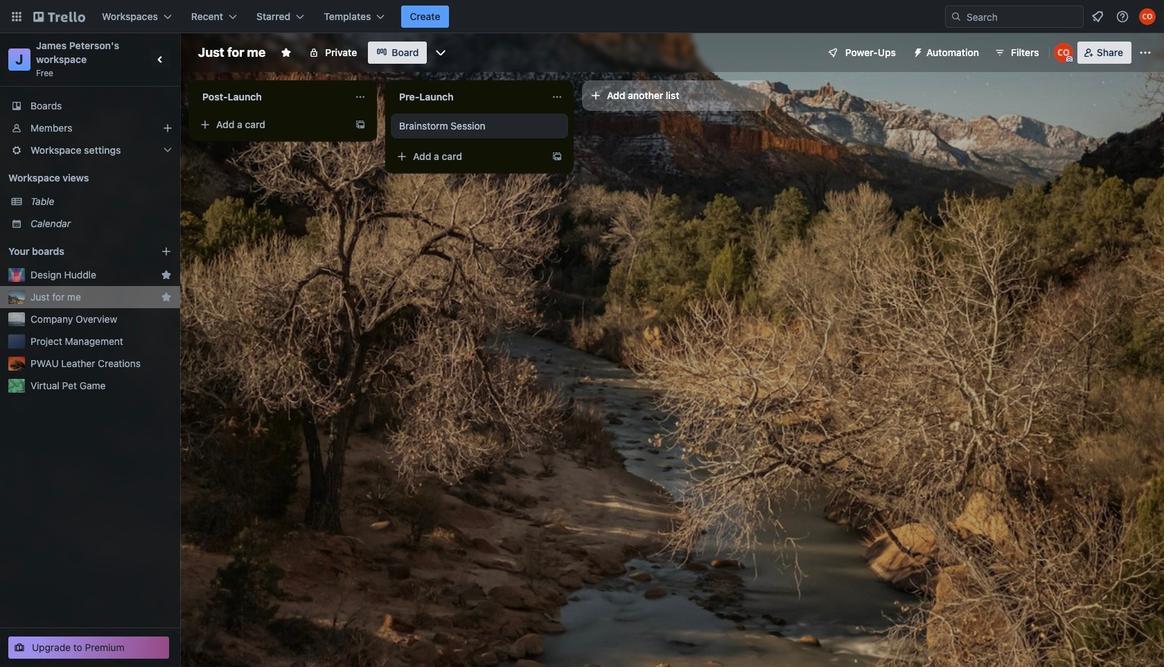 Task type: describe. For each thing, give the bounding box(es) containing it.
your boards with 6 items element
[[8, 243, 140, 260]]

back to home image
[[33, 6, 85, 28]]

0 horizontal spatial christina overa (christinaovera) image
[[1054, 43, 1073, 62]]

sm image
[[907, 42, 927, 61]]

add board image
[[161, 246, 172, 257]]

open information menu image
[[1116, 10, 1130, 24]]

0 notifications image
[[1090, 8, 1106, 25]]

1 vertical spatial create from template… image
[[552, 151, 563, 162]]

search image
[[951, 11, 962, 22]]

this member is an admin of this board. image
[[1067, 56, 1073, 62]]

0 vertical spatial create from template… image
[[355, 119, 366, 130]]

Board name text field
[[191, 42, 273, 64]]

1 starred icon image from the top
[[161, 270, 172, 281]]



Task type: vqa. For each thing, say whether or not it's contained in the screenshot.
2 to the bottom
no



Task type: locate. For each thing, give the bounding box(es) containing it.
0 horizontal spatial create from template… image
[[355, 119, 366, 130]]

0 vertical spatial christina overa (christinaovera) image
[[1139, 8, 1156, 25]]

1 vertical spatial christina overa (christinaovera) image
[[1054, 43, 1073, 62]]

christina overa (christinaovera) image down "search" 'field' on the top right
[[1054, 43, 1073, 62]]

customize views image
[[434, 46, 448, 60]]

christina overa (christinaovera) image right open information menu image
[[1139, 8, 1156, 25]]

1 horizontal spatial christina overa (christinaovera) image
[[1139, 8, 1156, 25]]

1 vertical spatial starred icon image
[[161, 292, 172, 303]]

create from template… image
[[355, 119, 366, 130], [552, 151, 563, 162]]

0 vertical spatial starred icon image
[[161, 270, 172, 281]]

None text field
[[391, 86, 546, 108]]

christina overa (christinaovera) image
[[1139, 8, 1156, 25], [1054, 43, 1073, 62]]

2 starred icon image from the top
[[161, 292, 172, 303]]

show menu image
[[1139, 46, 1153, 60]]

workspace navigation collapse icon image
[[151, 50, 171, 69]]

star or unstar board image
[[281, 47, 292, 58]]

Search field
[[962, 7, 1083, 26]]

primary element
[[0, 0, 1164, 33]]

None text field
[[194, 86, 349, 108]]

starred icon image
[[161, 270, 172, 281], [161, 292, 172, 303]]

1 horizontal spatial create from template… image
[[552, 151, 563, 162]]



